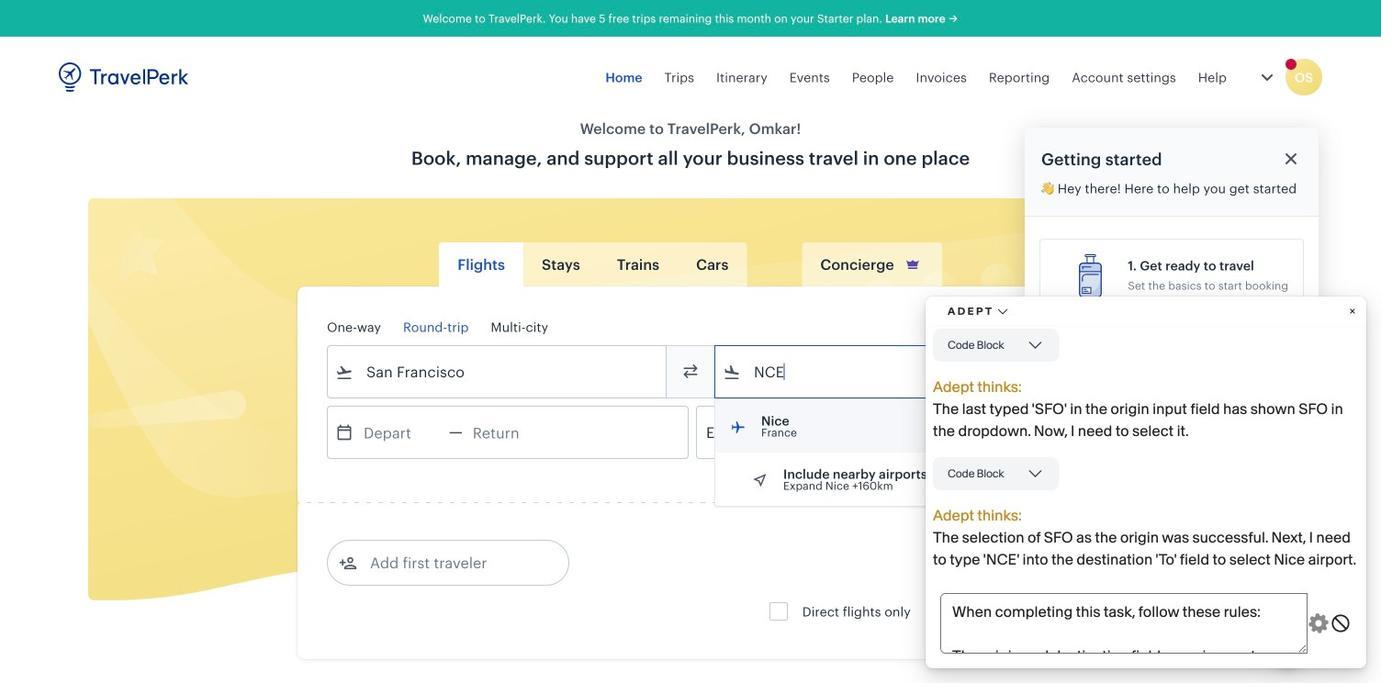Task type: locate. For each thing, give the bounding box(es) containing it.
To search field
[[741, 357, 1030, 387]]

Depart text field
[[354, 407, 449, 458]]

Add first traveler search field
[[357, 548, 548, 578]]

Return text field
[[463, 407, 558, 458]]



Task type: vqa. For each thing, say whether or not it's contained in the screenshot.
United Airlines image
no



Task type: describe. For each thing, give the bounding box(es) containing it.
From search field
[[354, 357, 642, 387]]



